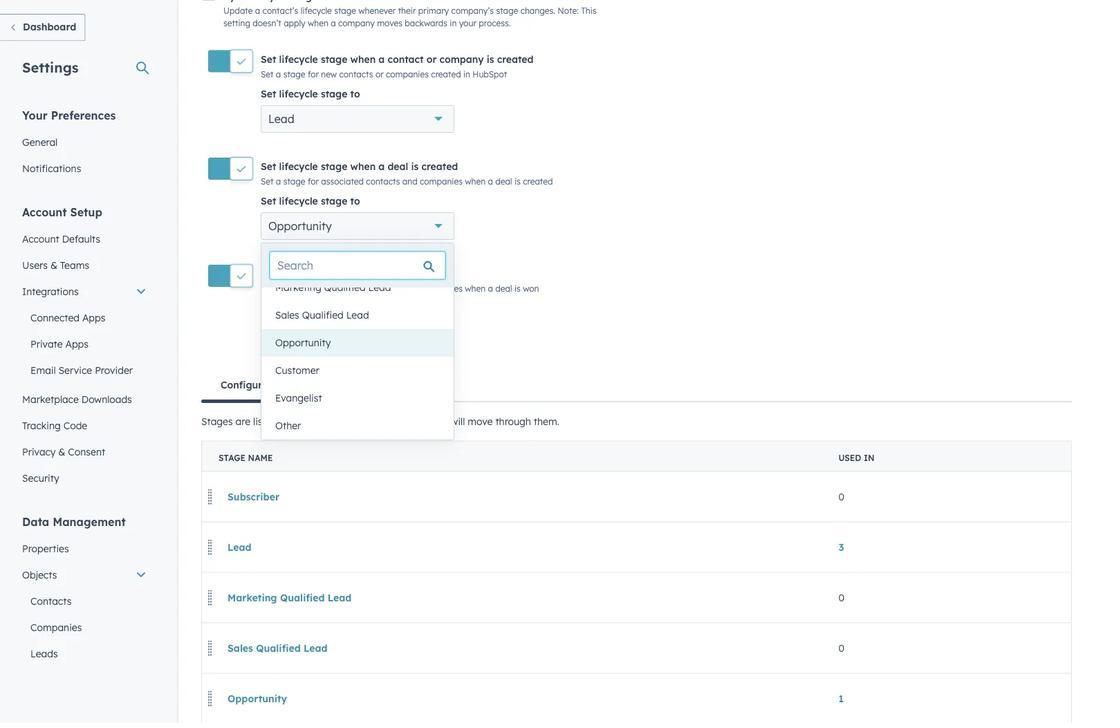 Task type: describe. For each thing, give the bounding box(es) containing it.
set lifecycle stage when a deal is created set a stage for associated contacts and companies when a deal is created
[[261, 161, 553, 187]]

lead inside button
[[228, 541, 252, 553]]

connected
[[30, 312, 80, 324]]

other
[[275, 420, 301, 432]]

1 vertical spatial won
[[523, 284, 539, 294]]

contact
[[388, 53, 424, 65]]

1 vertical spatial sales qualified lead button
[[219, 635, 337, 662]]

Search search field
[[270, 252, 446, 279]]

apps for connected apps
[[82, 312, 105, 324]]

sales for the top sales qualified lead button
[[275, 309, 299, 321]]

private apps link
[[14, 331, 155, 357]]

stage
[[219, 453, 246, 463]]

account defaults link
[[14, 226, 155, 252]]

dashboard link
[[0, 14, 85, 41]]

users & teams
[[22, 259, 89, 271]]

in inside 'update a contact's lifecycle stage whenever their primary company's stage changes. note: this setting doesn't apply when a company moves backwards in your process.'
[[450, 18, 457, 28]]

customer button
[[262, 357, 454, 385]]

account defaults
[[22, 233, 100, 245]]

through
[[496, 415, 531, 428]]

privacy
[[22, 446, 56, 458]]

used
[[839, 453, 862, 463]]

in right used
[[864, 453, 875, 463]]

stage marketing qualified lead is currently in position 3. reorder it by using the up and down arrow keys. element
[[202, 573, 1072, 623]]

email service provider link
[[14, 357, 155, 384]]

1 button
[[839, 693, 844, 705]]

setting
[[223, 18, 250, 28]]

company inside 'update a contact's lifecycle stage whenever their primary company's stage changes. note: this setting doesn't apply when a company moves backwards in your process.'
[[338, 18, 375, 28]]

sales qualified lead for the bottommost sales qualified lead button
[[228, 642, 328, 654]]

connected apps link
[[14, 305, 155, 331]]

lead button
[[219, 534, 261, 561]]

1 vertical spatial opportunity button
[[219, 685, 296, 713]]

update a contact's lifecycle stage whenever their primary company's stage changes. note: this setting doesn't apply when a company moves backwards in your process.
[[223, 5, 597, 28]]

your preferences element
[[14, 108, 155, 182]]

when inside set lifecycle stage when a contact or company is created set a stage for new contacts or companies created in hubspot
[[350, 53, 376, 65]]

used in
[[839, 453, 875, 463]]

companies inside the set lifecycle stage when a deal is created set a stage for associated contacts and companies when a deal is created
[[420, 176, 463, 187]]

qualified for the stage marketing qualified lead is currently in position 3. reorder it by using the up and down arrow keys. element
[[280, 592, 325, 604]]

0 horizontal spatial won
[[422, 268, 441, 280]]

5 set from the top
[[261, 176, 274, 187]]

set lifecycle stage to for customer
[[261, 303, 360, 315]]

email service provider
[[30, 364, 133, 376]]

customer inside popup button
[[268, 327, 319, 341]]

are
[[236, 415, 250, 428]]

configure link
[[201, 368, 287, 403]]

lead button
[[261, 105, 455, 133]]

code
[[63, 420, 87, 432]]

setup
[[70, 205, 102, 219]]

opportunity inside popup button
[[268, 219, 332, 233]]

marketing qualified lead button for list box containing marketing qualified lead
[[262, 274, 454, 302]]

opportunity button
[[261, 212, 455, 240]]

stages are listed in the order contacts and companies will move through them.
[[201, 415, 560, 428]]

name
[[248, 453, 273, 463]]

tracking code
[[22, 420, 87, 432]]

integrations
[[22, 285, 79, 297]]

companies link
[[14, 615, 155, 641]]

contacts link
[[14, 588, 155, 615]]

contacts down evangelist button on the left of page
[[335, 415, 375, 428]]

stages
[[201, 415, 233, 428]]

private apps
[[30, 338, 89, 350]]

dashboard
[[23, 21, 76, 33]]

moves
[[377, 18, 403, 28]]

and for customer
[[402, 284, 418, 294]]

customer button
[[261, 320, 455, 348]]

in inside set lifecycle stage when a contact or company is created set a stage for new contacts or companies created in hubspot
[[464, 69, 470, 79]]

2 vertical spatial opportunity
[[228, 693, 287, 705]]

properties link
[[14, 536, 155, 562]]

security
[[22, 472, 59, 484]]

companies inside set lifecycle stage when a contact or company is created set a stage for new contacts or companies created in hubspot
[[386, 69, 429, 79]]

your
[[22, 108, 48, 122]]

downloads
[[81, 393, 132, 405]]

1 vertical spatial or
[[376, 69, 384, 79]]

move
[[468, 415, 493, 428]]

teams
[[60, 259, 89, 271]]

objects button
[[14, 562, 155, 588]]

settings
[[22, 58, 79, 76]]

their
[[398, 5, 416, 16]]

stage name
[[219, 453, 273, 463]]

lifecycle inside 'update a contact's lifecycle stage whenever their primary company's stage changes. note: this setting doesn't apply when a company moves backwards in your process.'
[[301, 5, 332, 16]]

security link
[[14, 465, 155, 492]]

to for lead
[[350, 88, 360, 100]]

lifecycle inside set lifecycle stage when a contact or company is created set a stage for new contacts or companies created in hubspot
[[279, 53, 318, 65]]

contact's
[[263, 5, 298, 16]]

connected apps
[[30, 312, 105, 324]]

tab panel containing stages are listed in the order contacts and companies will move through them.
[[201, 402, 1072, 724]]

doesn't
[[253, 18, 281, 28]]

& for users
[[50, 259, 57, 271]]

8 set from the top
[[261, 284, 274, 294]]

opportunity inside list box
[[275, 337, 331, 349]]

backwards
[[405, 18, 448, 28]]

data management
[[22, 515, 126, 529]]

preferences
[[51, 108, 116, 122]]

data management element
[[14, 514, 155, 724]]

update
[[223, 5, 253, 16]]

changes.
[[521, 5, 556, 16]]

account setup
[[22, 205, 102, 219]]

service
[[58, 364, 92, 376]]

and for opportunity
[[402, 176, 418, 187]]

1 horizontal spatial or
[[427, 53, 437, 65]]

set lifecycle stage when a contact or company is created set a stage for new contacts or companies created in hubspot
[[261, 53, 534, 79]]

order
[[308, 415, 333, 428]]

is inside set lifecycle stage when a contact or company is created set a stage for new contacts or companies created in hubspot
[[487, 53, 494, 65]]

users & teams link
[[14, 252, 155, 278]]

defaults
[[62, 233, 100, 245]]

0 vertical spatial opportunity button
[[262, 329, 454, 357]]

marketplace downloads link
[[14, 386, 155, 413]]

privacy & consent link
[[14, 439, 155, 465]]

users
[[22, 259, 48, 271]]

companies
[[30, 622, 82, 634]]

for for opportunity
[[308, 176, 319, 187]]

this
[[581, 5, 597, 16]]



Task type: locate. For each thing, give the bounding box(es) containing it.
6 set from the top
[[261, 195, 276, 207]]

0 vertical spatial company
[[338, 18, 375, 28]]

will
[[451, 415, 465, 428]]

company inside set lifecycle stage when a contact or company is created set a stage for new contacts or companies created in hubspot
[[440, 53, 484, 65]]

0 vertical spatial marketing qualified lead
[[275, 282, 391, 294]]

marketing for list box containing marketing qualified lead
[[275, 282, 321, 294]]

associated for opportunity
[[321, 176, 364, 187]]

0 vertical spatial for
[[308, 69, 319, 79]]

consent
[[68, 446, 105, 458]]

company down whenever
[[338, 18, 375, 28]]

private
[[30, 338, 63, 350]]

0 for sales
[[839, 643, 845, 655]]

companies inside set lifecycle stage when a deal is won set a stage for associated contacts and companies when a deal is won
[[420, 284, 463, 294]]

0 down used
[[839, 491, 845, 503]]

sales qualified lead button
[[262, 302, 454, 329], [219, 635, 337, 662]]

set lifecycle stage when a deal is won set a stage for associated contacts and companies when a deal is won
[[261, 268, 539, 294]]

marketing qualified lead button for the stage marketing qualified lead is currently in position 3. reorder it by using the up and down arrow keys. element
[[219, 584, 361, 612]]

properties
[[22, 543, 69, 555]]

1 vertical spatial and
[[402, 284, 418, 294]]

1 associated from the top
[[321, 176, 364, 187]]

0 horizontal spatial &
[[50, 259, 57, 271]]

marketplace downloads
[[22, 393, 132, 405]]

contacts inside set lifecycle stage when a contact or company is created set a stage for new contacts or companies created in hubspot
[[339, 69, 373, 79]]

apps for private apps
[[65, 338, 89, 350]]

marketing inside the stage marketing qualified lead is currently in position 3. reorder it by using the up and down arrow keys. element
[[228, 592, 277, 604]]

1
[[839, 693, 844, 705]]

associated down search search field
[[321, 284, 364, 294]]

account setup element
[[14, 204, 155, 492]]

subscriber button
[[219, 483, 289, 511]]

lifecycle inside set lifecycle stage when a deal is won set a stage for associated contacts and companies when a deal is won
[[279, 268, 318, 280]]

marketing for the stage marketing qualified lead is currently in position 3. reorder it by using the up and down arrow keys. element
[[228, 592, 277, 604]]

lead
[[268, 112, 294, 126], [368, 282, 391, 294], [346, 309, 369, 321], [228, 541, 252, 553], [328, 592, 352, 604], [304, 642, 328, 654]]

1 0 from the top
[[839, 491, 845, 503]]

list box containing marketing qualified lead
[[262, 274, 454, 440]]

2 set lifecycle stage to from the top
[[261, 195, 360, 207]]

and inside set lifecycle stage when a deal is won set a stage for associated contacts and companies when a deal is won
[[402, 284, 418, 294]]

contacts
[[30, 595, 72, 607]]

stage opportunity is currently in position 5. reorder it by using the up and down arrow keys. element
[[202, 674, 1072, 724]]

marketing qualified lead inside list box
[[275, 282, 391, 294]]

set lifecycle stage to
[[261, 88, 360, 100], [261, 195, 360, 207], [261, 303, 360, 315]]

note:
[[558, 5, 579, 16]]

contacts
[[339, 69, 373, 79], [366, 176, 400, 187], [366, 284, 400, 294], [335, 415, 375, 428]]

0 up 1
[[839, 643, 845, 655]]

leads link
[[14, 641, 155, 667]]

account for account defaults
[[22, 233, 59, 245]]

other button
[[262, 412, 454, 440]]

in left the
[[280, 415, 288, 428]]

company's
[[451, 5, 494, 16]]

1 vertical spatial company
[[440, 53, 484, 65]]

1 vertical spatial 0
[[839, 592, 845, 604]]

2 associated from the top
[[321, 284, 364, 294]]

and down search search field
[[402, 284, 418, 294]]

0 vertical spatial opportunity
[[268, 219, 332, 233]]

2 vertical spatial set lifecycle stage to
[[261, 303, 360, 315]]

0 vertical spatial sales
[[275, 309, 299, 321]]

or right contact
[[427, 53, 437, 65]]

7 set from the top
[[261, 268, 276, 280]]

associated up opportunity popup button
[[321, 176, 364, 187]]

associated inside set lifecycle stage when a deal is won set a stage for associated contacts and companies when a deal is won
[[321, 284, 364, 294]]

0 for marketing
[[839, 592, 845, 604]]

and
[[402, 176, 418, 187], [402, 284, 418, 294], [378, 415, 395, 428]]

contacts down search search field
[[366, 284, 400, 294]]

1 vertical spatial associated
[[321, 284, 364, 294]]

0 vertical spatial or
[[427, 53, 437, 65]]

tracking
[[22, 420, 61, 432]]

for for customer
[[308, 284, 319, 294]]

account for account setup
[[22, 205, 67, 219]]

apps down "integrations" button
[[82, 312, 105, 324]]

subscriber
[[228, 491, 280, 503]]

general
[[22, 136, 58, 148]]

0 vertical spatial customer
[[268, 327, 319, 341]]

1 set lifecycle stage to from the top
[[261, 88, 360, 100]]

apps up 'service'
[[65, 338, 89, 350]]

0 vertical spatial 0
[[839, 491, 845, 503]]

marketing qualified lead for list box containing marketing qualified lead
[[275, 282, 391, 294]]

stage subscriber is currently in position 1. reorder it by using the up and down arrow keys. element
[[202, 472, 1072, 522]]

1 vertical spatial &
[[58, 446, 65, 458]]

1 vertical spatial marketing
[[228, 592, 277, 604]]

2 set from the top
[[261, 69, 274, 79]]

1 vertical spatial sales
[[228, 642, 253, 654]]

tab panel
[[201, 402, 1072, 724]]

new
[[321, 69, 337, 79]]

1 vertical spatial for
[[308, 176, 319, 187]]

account up account defaults
[[22, 205, 67, 219]]

& for privacy
[[58, 446, 65, 458]]

sales inside list box
[[275, 309, 299, 321]]

9 set from the top
[[261, 303, 276, 315]]

contacts right the new
[[339, 69, 373, 79]]

marketing inside list box
[[275, 282, 321, 294]]

marketing qualified lead button
[[262, 274, 454, 302], [219, 584, 361, 612]]

evangelist
[[275, 392, 322, 404]]

integrations button
[[14, 278, 155, 305]]

qualified for list box containing marketing qualified lead
[[324, 282, 366, 294]]

1 vertical spatial marketing qualified lead button
[[219, 584, 361, 612]]

lifecycle inside the set lifecycle stage when a deal is created set a stage for associated contacts and companies when a deal is created
[[279, 161, 318, 173]]

set lifecycle stage to down the new
[[261, 88, 360, 100]]

& right privacy
[[58, 446, 65, 458]]

2 vertical spatial to
[[350, 303, 360, 315]]

when inside 'update a contact's lifecycle stage whenever their primary company's stage changes. note: this setting doesn't apply when a company moves backwards in your process.'
[[308, 18, 328, 28]]

management
[[53, 515, 126, 529]]

marketing qualified lead for the stage marketing qualified lead is currently in position 3. reorder it by using the up and down arrow keys. element
[[228, 592, 352, 604]]

0 vertical spatial marketing
[[275, 282, 321, 294]]

account up users
[[22, 233, 59, 245]]

notifications link
[[14, 155, 155, 182]]

0 vertical spatial &
[[50, 259, 57, 271]]

3 set from the top
[[261, 88, 276, 100]]

or
[[427, 53, 437, 65], [376, 69, 384, 79]]

associated
[[321, 176, 364, 187], [321, 284, 364, 294]]

in
[[450, 18, 457, 28], [464, 69, 470, 79], [280, 415, 288, 428], [864, 453, 875, 463]]

privacy & consent
[[22, 446, 105, 458]]

associated for customer
[[321, 284, 364, 294]]

list box
[[262, 274, 454, 440]]

qualified for stage sales qualified lead is currently in position 4. reorder it by using the up and down arrow keys. element
[[256, 642, 301, 654]]

sales for the bottommost sales qualified lead button
[[228, 642, 253, 654]]

objects
[[22, 569, 57, 581]]

1 horizontal spatial company
[[440, 53, 484, 65]]

marketplace
[[22, 393, 79, 405]]

1 horizontal spatial won
[[523, 284, 539, 294]]

2 to from the top
[[350, 195, 360, 207]]

set lifecycle stage to for opportunity
[[261, 195, 360, 207]]

deal
[[388, 161, 408, 173], [496, 176, 512, 187], [388, 268, 408, 280], [496, 284, 512, 294]]

lifecycle
[[301, 5, 332, 16], [279, 53, 318, 65], [279, 88, 318, 100], [279, 161, 318, 173], [279, 195, 318, 207], [279, 268, 318, 280], [279, 303, 318, 315]]

& right users
[[50, 259, 57, 271]]

for inside the set lifecycle stage when a deal is created set a stage for associated contacts and companies when a deal is created
[[308, 176, 319, 187]]

0 vertical spatial set lifecycle stage to
[[261, 88, 360, 100]]

notifications
[[22, 162, 81, 174]]

set lifecycle stage to up opportunity popup button
[[261, 195, 360, 207]]

1 horizontal spatial &
[[58, 446, 65, 458]]

0 horizontal spatial company
[[338, 18, 375, 28]]

contacts up opportunity popup button
[[366, 176, 400, 187]]

sales qualified lead for the top sales qualified lead button
[[275, 309, 369, 321]]

customer
[[268, 327, 319, 341], [275, 365, 319, 377]]

0 inside the 'stage subscriber is currently in position 1. reorder it by using the up and down arrow keys.' 'element'
[[839, 491, 845, 503]]

process.
[[479, 18, 511, 28]]

listed
[[253, 415, 278, 428]]

2 vertical spatial 0
[[839, 643, 845, 655]]

set
[[261, 53, 276, 65], [261, 69, 274, 79], [261, 88, 276, 100], [261, 161, 276, 173], [261, 176, 274, 187], [261, 195, 276, 207], [261, 268, 276, 280], [261, 284, 274, 294], [261, 303, 276, 315]]

to for opportunity
[[350, 195, 360, 207]]

data
[[22, 515, 49, 529]]

hubspot
[[473, 69, 507, 79]]

stage sales qualified lead is currently in position 4. reorder it by using the up and down arrow keys. element
[[202, 623, 1072, 674]]

whenever
[[359, 5, 396, 16]]

set lifecycle stage to up customer popup button
[[261, 303, 360, 315]]

2 vertical spatial and
[[378, 415, 395, 428]]

3
[[839, 542, 844, 554]]

is
[[487, 53, 494, 65], [411, 161, 419, 173], [515, 176, 521, 187], [411, 268, 419, 280], [515, 284, 521, 294]]

2 account from the top
[[22, 233, 59, 245]]

0 inside the stage marketing qualified lead is currently in position 3. reorder it by using the up and down arrow keys. element
[[839, 592, 845, 604]]

configure
[[221, 379, 268, 391]]

marketing down lead button
[[228, 592, 277, 604]]

0 vertical spatial marketing qualified lead button
[[262, 274, 454, 302]]

2 for from the top
[[308, 176, 319, 187]]

2 0 from the top
[[839, 592, 845, 604]]

1 vertical spatial sales qualified lead
[[228, 642, 328, 654]]

provider
[[95, 364, 133, 376]]

3 to from the top
[[350, 303, 360, 315]]

customer inside button
[[275, 365, 319, 377]]

3 set lifecycle stage to from the top
[[261, 303, 360, 315]]

for inside set lifecycle stage when a deal is won set a stage for associated contacts and companies when a deal is won
[[308, 284, 319, 294]]

contacts inside set lifecycle stage when a deal is won set a stage for associated contacts and companies when a deal is won
[[366, 284, 400, 294]]

1 vertical spatial apps
[[65, 338, 89, 350]]

to up customer popup button
[[350, 303, 360, 315]]

1 horizontal spatial sales
[[275, 309, 299, 321]]

your preferences
[[22, 108, 116, 122]]

marketing qualified lead
[[275, 282, 391, 294], [228, 592, 352, 604]]

and down evangelist button on the left of page
[[378, 415, 395, 428]]

companies
[[386, 69, 429, 79], [420, 176, 463, 187], [420, 284, 463, 294], [398, 415, 448, 428]]

tracking code link
[[14, 413, 155, 439]]

for down search search field
[[308, 284, 319, 294]]

0 vertical spatial and
[[402, 176, 418, 187]]

created
[[497, 53, 534, 65], [431, 69, 461, 79], [422, 161, 458, 173], [523, 176, 553, 187]]

0 horizontal spatial or
[[376, 69, 384, 79]]

2 vertical spatial for
[[308, 284, 319, 294]]

1 vertical spatial set lifecycle stage to
[[261, 195, 360, 207]]

1 set from the top
[[261, 53, 276, 65]]

stage lead is currently in position 2. reorder it by using the up and down arrow keys. element
[[202, 522, 1072, 573]]

to for customer
[[350, 303, 360, 315]]

1 vertical spatial to
[[350, 195, 360, 207]]

company up hubspot
[[440, 53, 484, 65]]

for inside set lifecycle stage when a contact or company is created set a stage for new contacts or companies created in hubspot
[[308, 69, 319, 79]]

and up opportunity popup button
[[402, 176, 418, 187]]

1 vertical spatial account
[[22, 233, 59, 245]]

leads
[[30, 648, 58, 660]]

marketing down search search field
[[275, 282, 321, 294]]

1 vertical spatial customer
[[275, 365, 319, 377]]

marketing
[[275, 282, 321, 294], [228, 592, 277, 604]]

0 vertical spatial sales qualified lead button
[[262, 302, 454, 329]]

0 vertical spatial sales qualified lead
[[275, 309, 369, 321]]

stage
[[334, 5, 356, 16], [496, 5, 518, 16], [321, 53, 348, 65], [283, 69, 305, 79], [321, 88, 348, 100], [321, 161, 348, 173], [283, 176, 305, 187], [321, 195, 348, 207], [321, 268, 348, 280], [283, 284, 305, 294], [321, 303, 348, 315]]

0 vertical spatial associated
[[321, 176, 364, 187]]

1 account from the top
[[22, 205, 67, 219]]

in left hubspot
[[464, 69, 470, 79]]

0 vertical spatial to
[[350, 88, 360, 100]]

general link
[[14, 129, 155, 155]]

0 vertical spatial account
[[22, 205, 67, 219]]

associated inside the set lifecycle stage when a deal is created set a stage for associated contacts and companies when a deal is created
[[321, 176, 364, 187]]

when
[[308, 18, 328, 28], [350, 53, 376, 65], [350, 161, 376, 173], [465, 176, 486, 187], [350, 268, 376, 280], [465, 284, 486, 294]]

0 horizontal spatial sales
[[228, 642, 253, 654]]

3 0 from the top
[[839, 643, 845, 655]]

1 vertical spatial marketing qualified lead
[[228, 592, 352, 604]]

0 down '3'
[[839, 592, 845, 604]]

or up lead popup button
[[376, 69, 384, 79]]

sales qualified lead inside list box
[[275, 309, 369, 321]]

the
[[291, 415, 306, 428]]

to up lead popup button
[[350, 88, 360, 100]]

&
[[50, 259, 57, 271], [58, 446, 65, 458]]

account
[[22, 205, 67, 219], [22, 233, 59, 245]]

for up opportunity popup button
[[308, 176, 319, 187]]

apply
[[284, 18, 306, 28]]

won
[[422, 268, 441, 280], [523, 284, 539, 294]]

and inside the set lifecycle stage when a deal is created set a stage for associated contacts and companies when a deal is created
[[402, 176, 418, 187]]

your
[[459, 18, 477, 28]]

in left your
[[450, 18, 457, 28]]

0 vertical spatial apps
[[82, 312, 105, 324]]

1 vertical spatial opportunity
[[275, 337, 331, 349]]

4 set from the top
[[261, 161, 276, 173]]

a
[[255, 5, 260, 16], [331, 18, 336, 28], [379, 53, 385, 65], [276, 69, 281, 79], [379, 161, 385, 173], [276, 176, 281, 187], [488, 176, 493, 187], [379, 268, 385, 280], [276, 284, 281, 294], [488, 284, 493, 294]]

to up opportunity popup button
[[350, 195, 360, 207]]

1 to from the top
[[350, 88, 360, 100]]

primary
[[418, 5, 449, 16]]

evangelist button
[[262, 385, 454, 412]]

0 inside stage sales qualified lead is currently in position 4. reorder it by using the up and down arrow keys. element
[[839, 643, 845, 655]]

0 vertical spatial won
[[422, 268, 441, 280]]

lead inside popup button
[[268, 112, 294, 126]]

contacts inside the set lifecycle stage when a deal is created set a stage for associated contacts and companies when a deal is created
[[366, 176, 400, 187]]

for left the new
[[308, 69, 319, 79]]

set lifecycle stage to for lead
[[261, 88, 360, 100]]

1 for from the top
[[308, 69, 319, 79]]

3 for from the top
[[308, 284, 319, 294]]



Task type: vqa. For each thing, say whether or not it's contained in the screenshot.


